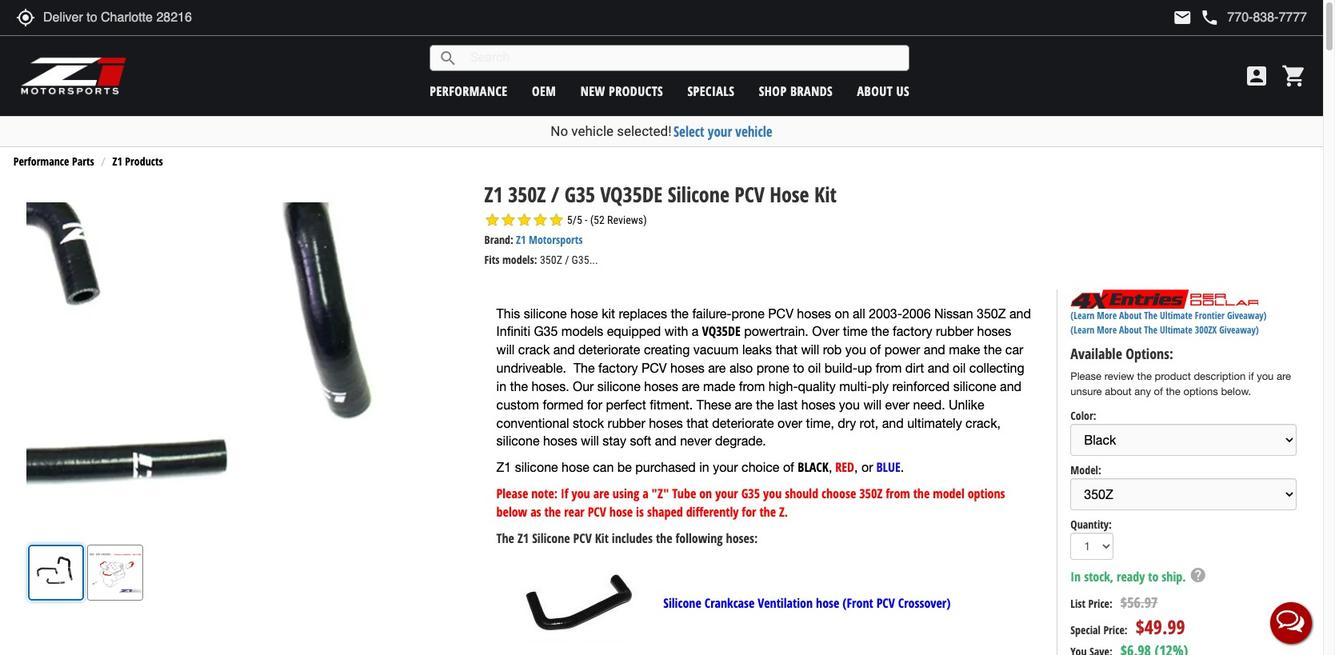 Task type: locate. For each thing, give the bounding box(es) containing it.
you
[[846, 343, 867, 357], [1258, 371, 1275, 383], [840, 398, 860, 412], [572, 485, 590, 503], [764, 485, 782, 503]]

price: down list price: $56.97
[[1104, 622, 1128, 638]]

from inside please note: if you are using a "z" tube on your g35 you should choose 350z from the model options below as the rear pcv hose is shaped differently for the z.
[[886, 485, 911, 503]]

z1 left products at the top
[[112, 154, 122, 169]]

price:
[[1089, 596, 1113, 611], [1104, 622, 1128, 638]]

1 vertical spatial options
[[968, 485, 1006, 503]]

.
[[901, 460, 905, 475]]

vehicle
[[736, 122, 773, 141], [572, 123, 614, 139]]

from up ply
[[876, 361, 902, 375]]

stock
[[573, 416, 604, 430]]

specials link
[[688, 82, 735, 100]]

1 horizontal spatial to
[[1149, 568, 1159, 586]]

kit right hose in the top of the page
[[815, 180, 837, 209]]

ever
[[886, 398, 910, 412]]

1 horizontal spatial options
[[1184, 386, 1219, 398]]

soft
[[630, 434, 652, 449]]

silicone
[[668, 180, 730, 209], [532, 530, 570, 547], [664, 595, 702, 613]]

creating
[[644, 343, 690, 357]]

, left red
[[829, 460, 833, 475]]

0 vertical spatial (learn
[[1071, 309, 1095, 323]]

on up 'differently'
[[700, 485, 713, 503]]

and up dirt
[[924, 343, 946, 357]]

silicone up unlike
[[954, 379, 997, 394]]

of right the any
[[1155, 386, 1164, 398]]

ultimate
[[1161, 309, 1193, 323], [1161, 324, 1193, 337]]

1 ultimate from the top
[[1161, 309, 1193, 323]]

pcv inside "z1 350z / g35 vq35de silicone pcv hose kit star star star star star 5/5 - (52 reviews) brand: z1 motorsports fits models: 350z / g35..."
[[735, 180, 765, 209]]

of left 'black'
[[784, 460, 795, 475]]

1 horizontal spatial kit
[[815, 180, 837, 209]]

shopping_cart
[[1282, 63, 1308, 89]]

0 vertical spatial that
[[776, 343, 798, 357]]

0 vertical spatial /
[[551, 180, 560, 209]]

z1 motorsports logo image
[[20, 56, 128, 96]]

rubber down perfect
[[608, 416, 646, 430]]

1 vertical spatial please
[[497, 485, 528, 503]]

1 horizontal spatial please
[[1071, 371, 1102, 383]]

choice
[[742, 460, 780, 475]]

Search search field
[[458, 46, 909, 70]]

,
[[829, 460, 833, 475], [855, 460, 858, 475]]

1 vertical spatial about
[[1120, 309, 1143, 323]]

0 vertical spatial deteriorate
[[579, 343, 641, 357]]

silicone down as
[[532, 530, 570, 547]]

star
[[485, 212, 501, 228], [501, 212, 517, 228], [517, 212, 533, 228], [533, 212, 549, 228], [549, 212, 565, 228]]

products
[[125, 154, 163, 169]]

made
[[704, 379, 736, 394]]

0 horizontal spatial /
[[551, 180, 560, 209]]

1 horizontal spatial a
[[692, 324, 699, 339]]

the up the custom
[[510, 379, 528, 394]]

1 horizontal spatial deteriorate
[[713, 416, 775, 430]]

this silicone hose kit replaces the failure-prone pcv hoses on all 2003-2006 nissan 350z and infiniti g35 models equipped with a
[[497, 306, 1032, 339]]

silicone crankcase ventilation hose (front pcv crossover)
[[664, 595, 951, 613]]

rob
[[823, 343, 842, 357]]

z1 for silicone
[[497, 460, 512, 475]]

performance
[[13, 154, 69, 169]]

quantity:
[[1071, 517, 1112, 532]]

for inside powertrain. over time the factory rubber hoses will crack and deteriorate creating vacuum leaks that will rob you of power and make the car undriveable.  the factory pcv hoses are also prone to oil build-up from dirt and oil collecting in the hoses. our silicone hoses are made from high-quality multi-ply reinforced silicone and custom formed for perfect fitment. these are the last hoses you will ever need. unlike conventional stock rubber hoses that deteriorate over time, dry rot, and ultimately crack, silicone hoses will stay soft and never degrade.
[[587, 398, 603, 412]]

a inside this silicone hose kit replaces the failure-prone pcv hoses on all 2003-2006 nissan 350z and infiniti g35 models equipped with a
[[692, 324, 699, 339]]

2 horizontal spatial of
[[1155, 386, 1164, 398]]

0 horizontal spatial please
[[497, 485, 528, 503]]

1 horizontal spatial /
[[565, 254, 569, 267]]

pcv down "creating"
[[642, 361, 667, 375]]

1 (learn from the top
[[1071, 309, 1095, 323]]

of up up
[[870, 343, 881, 357]]

the right as
[[545, 503, 561, 521]]

0 vertical spatial g35
[[565, 180, 596, 209]]

1 horizontal spatial on
[[835, 306, 850, 321]]

g35
[[565, 180, 596, 209], [534, 324, 558, 339], [742, 485, 761, 503]]

1 horizontal spatial ,
[[855, 460, 858, 475]]

rear
[[564, 503, 585, 521]]

1 oil from the left
[[808, 361, 821, 375]]

1 vertical spatial rubber
[[608, 416, 646, 430]]

deteriorate down equipped
[[579, 343, 641, 357]]

in inside z1 silicone hose can be purchased in your choice of black , red , or blue .
[[700, 460, 710, 475]]

g35 inside this silicone hose kit replaces the failure-prone pcv hoses on all 2003-2006 nissan 350z and infiniti g35 models equipped with a
[[534, 324, 558, 339]]

silicone inside z1 silicone hose can be purchased in your choice of black , red , or blue .
[[515, 460, 558, 475]]

prone inside this silicone hose kit replaces the failure-prone pcv hoses on all 2003-2006 nissan 350z and infiniti g35 models equipped with a
[[732, 306, 765, 321]]

0 horizontal spatial of
[[784, 460, 795, 475]]

0 horizontal spatial factory
[[599, 361, 638, 375]]

giveaway) right frontier
[[1228, 309, 1267, 323]]

g35 inside "z1 350z / g35 vq35de silicone pcv hose kit star star star star star 5/5 - (52 reviews) brand: z1 motorsports fits models: 350z / g35..."
[[565, 180, 596, 209]]

performance
[[430, 82, 508, 100]]

with
[[665, 324, 689, 339]]

"z"
[[652, 485, 669, 503]]

hose left can
[[562, 460, 590, 475]]

1 horizontal spatial factory
[[893, 324, 933, 339]]

in
[[497, 379, 507, 394], [700, 460, 710, 475]]

silicone down conventional
[[497, 434, 540, 449]]

the
[[1145, 309, 1158, 323], [1145, 324, 1158, 337], [574, 361, 595, 375], [497, 530, 515, 547]]

these
[[697, 398, 732, 412]]

list
[[1071, 596, 1086, 611]]

pcv inside this silicone hose kit replaces the failure-prone pcv hoses on all 2003-2006 nissan 350z and infiniti g35 models equipped with a
[[769, 306, 794, 321]]

hose up models in the left of the page
[[571, 306, 598, 321]]

1 vertical spatial silicone
[[532, 530, 570, 547]]

pcv up powertrain.
[[769, 306, 794, 321]]

factory up perfect
[[599, 361, 638, 375]]

more
[[1098, 309, 1118, 323], [1098, 324, 1118, 337]]

2 more from the top
[[1098, 324, 1118, 337]]

vehicle right no
[[572, 123, 614, 139]]

0 horizontal spatial on
[[700, 485, 713, 503]]

infiniti
[[497, 324, 531, 339]]

red
[[836, 459, 855, 476]]

prone up powertrain.
[[732, 306, 765, 321]]

5/5 -
[[567, 214, 588, 227]]

select your vehicle link
[[674, 122, 773, 141]]

1 horizontal spatial rubber
[[936, 324, 974, 339]]

silicone crankcase ventilation hose (front pcv crossover) image
[[514, 556, 642, 652]]

/ up the motorsports
[[551, 180, 560, 209]]

oil up quality
[[808, 361, 821, 375]]

price: for $49.99
[[1104, 622, 1128, 638]]

reinforced
[[893, 379, 950, 394]]

that up never
[[687, 416, 709, 430]]

1 vertical spatial prone
[[757, 361, 790, 375]]

the inside this silicone hose kit replaces the failure-prone pcv hoses on all 2003-2006 nissan 350z and infiniti g35 models equipped with a
[[671, 306, 689, 321]]

a inside please note: if you are using a "z" tube on your g35 you should choose 350z from the model options below as the rear pcv hose is shaped differently for the z.
[[643, 485, 649, 503]]

/ left g35...
[[565, 254, 569, 267]]

please up the "unsure"
[[1071, 371, 1102, 383]]

in up the custom
[[497, 379, 507, 394]]

1 vertical spatial your
[[713, 460, 738, 475]]

vehicle down shop
[[736, 122, 773, 141]]

models:
[[503, 252, 537, 268]]

1 horizontal spatial g35
[[565, 180, 596, 209]]

no vehicle selected! select your vehicle
[[551, 122, 773, 141]]

0 vertical spatial kit
[[815, 180, 837, 209]]

g35 down choice on the bottom right
[[742, 485, 761, 503]]

silicone up infiniti
[[524, 306, 567, 321]]

mail link
[[1174, 8, 1193, 27]]

brand:
[[485, 232, 514, 248]]

1 horizontal spatial for
[[742, 503, 757, 521]]

price: inside list price: $56.97
[[1089, 596, 1113, 611]]

1 vertical spatial in
[[700, 460, 710, 475]]

are
[[709, 361, 726, 375], [1277, 371, 1292, 383], [682, 379, 700, 394], [735, 398, 753, 412], [594, 485, 610, 503]]

, left or
[[855, 460, 858, 475]]

0 vertical spatial ultimate
[[1161, 309, 1193, 323]]

1 vertical spatial (learn
[[1071, 324, 1095, 337]]

up
[[858, 361, 873, 375]]

price: for $56.97
[[1089, 596, 1113, 611]]

to up high-
[[793, 361, 805, 375]]

pcv down rear
[[574, 530, 592, 547]]

2 vertical spatial g35
[[742, 485, 761, 503]]

0 horizontal spatial for
[[587, 398, 603, 412]]

1 vertical spatial to
[[1149, 568, 1159, 586]]

selected!
[[617, 123, 672, 139]]

1 vertical spatial ultimate
[[1161, 324, 1193, 337]]

a
[[692, 324, 699, 339], [643, 485, 649, 503]]

below.
[[1222, 386, 1252, 398]]

perfect
[[606, 398, 647, 412]]

new products
[[581, 82, 664, 100]]

g35 inside please note: if you are using a "z" tube on your g35 you should choose 350z from the model options below as the rear pcv hose is shaped differently for the z.
[[742, 485, 761, 503]]

are right if
[[1277, 371, 1292, 383]]

are inside please note: if you are using a "z" tube on your g35 you should choose 350z from the model options below as the rear pcv hose is shaped differently for the z.
[[594, 485, 610, 503]]

z1 products link
[[112, 154, 163, 169]]

custom
[[497, 398, 539, 412]]

350z down or
[[860, 485, 883, 503]]

0 vertical spatial for
[[587, 398, 603, 412]]

1 vertical spatial a
[[643, 485, 649, 503]]

1 vertical spatial for
[[742, 503, 757, 521]]

2 vertical spatial from
[[886, 485, 911, 503]]

1 star from the left
[[485, 212, 501, 228]]

hose left the is
[[610, 503, 633, 521]]

pcv left hose in the top of the page
[[735, 180, 765, 209]]

1 vertical spatial vq35de
[[703, 323, 741, 340]]

1 horizontal spatial of
[[870, 343, 881, 357]]

5 star from the left
[[549, 212, 565, 228]]

price: inside the "special price: $49.99"
[[1104, 622, 1128, 638]]

0 vertical spatial more
[[1098, 309, 1118, 323]]

that down powertrain.
[[776, 343, 798, 357]]

a left "z"
[[643, 485, 649, 503]]

0 horizontal spatial g35
[[534, 324, 558, 339]]

g35 up crack
[[534, 324, 558, 339]]

crack
[[519, 343, 550, 357]]

the inside powertrain. over time the factory rubber hoses will crack and deteriorate creating vacuum leaks that will rob you of power and make the car undriveable.  the factory pcv hoses are also prone to oil build-up from dirt and oil collecting in the hoses. our silicone hoses are made from high-quality multi-ply reinforced silicone and custom formed for perfect fitment. these are the last hoses you will ever need. unlike conventional stock rubber hoses that deteriorate over time, dry rot, and ultimately crack, silicone hoses will stay soft and never degrade.
[[574, 361, 595, 375]]

price: right list at the right bottom of page
[[1089, 596, 1113, 611]]

in stock, ready to ship. help
[[1071, 567, 1208, 586]]

pcv inside please note: if you are using a "z" tube on your g35 you should choose 350z from the model options below as the rear pcv hose is shaped differently for the z.
[[588, 503, 607, 521]]

z1 for 350z
[[485, 180, 503, 209]]

of inside z1 silicone hose can be purchased in your choice of black , red , or blue .
[[784, 460, 795, 475]]

z.
[[780, 503, 789, 521]]

options
[[1184, 386, 1219, 398], [968, 485, 1006, 503]]

silicone crankcase ventilation hose (front pcv crossover) link
[[664, 595, 951, 613]]

2 horizontal spatial g35
[[742, 485, 761, 503]]

1 vertical spatial that
[[687, 416, 709, 430]]

0 horizontal spatial options
[[968, 485, 1006, 503]]

your down degrade.
[[713, 460, 738, 475]]

from down .
[[886, 485, 911, 503]]

1 vertical spatial deteriorate
[[713, 416, 775, 430]]

2 vertical spatial your
[[716, 485, 739, 503]]

0 vertical spatial options
[[1184, 386, 1219, 398]]

from
[[876, 361, 902, 375], [739, 379, 766, 394], [886, 485, 911, 503]]

2 vertical spatial about
[[1120, 324, 1143, 337]]

will
[[497, 343, 515, 357], [802, 343, 820, 357], [864, 398, 882, 412], [581, 434, 599, 449]]

0 horizontal spatial vq35de
[[601, 180, 663, 209]]

will down infiniti
[[497, 343, 515, 357]]

giveaway) down frontier
[[1220, 324, 1260, 337]]

0 vertical spatial please
[[1071, 371, 1102, 383]]

0 vertical spatial on
[[835, 306, 850, 321]]

are left using
[[594, 485, 610, 503]]

1 horizontal spatial that
[[776, 343, 798, 357]]

rot,
[[860, 416, 879, 430]]

motorsports
[[529, 232, 583, 248]]

factory down 2006
[[893, 324, 933, 339]]

hoses down "creating"
[[671, 361, 705, 375]]

formed
[[543, 398, 584, 412]]

mail phone
[[1174, 8, 1220, 27]]

0 vertical spatial price:
[[1089, 596, 1113, 611]]

your
[[708, 122, 732, 141], [713, 460, 738, 475], [716, 485, 739, 503]]

blue
[[877, 459, 901, 476]]

color:
[[1071, 408, 1097, 423]]

the up hoses. our
[[574, 361, 595, 375]]

vq35de up vacuum
[[703, 323, 741, 340]]

as
[[531, 503, 542, 521]]

1 vertical spatial more
[[1098, 324, 1118, 337]]

deteriorate up degrade.
[[713, 416, 775, 430]]

2 vertical spatial silicone
[[664, 595, 702, 613]]

1 vertical spatial /
[[565, 254, 569, 267]]

if
[[1249, 371, 1255, 383]]

z1 inside z1 silicone hose can be purchased in your choice of black , red , or blue .
[[497, 460, 512, 475]]

options:
[[1126, 344, 1174, 363]]

z1 for products
[[112, 154, 122, 169]]

vq35de down the selected!
[[601, 180, 663, 209]]

0 vertical spatial to
[[793, 361, 805, 375]]

0 horizontal spatial oil
[[808, 361, 821, 375]]

0 vertical spatial from
[[876, 361, 902, 375]]

0 vertical spatial prone
[[732, 306, 765, 321]]

silicone left crankcase
[[664, 595, 702, 613]]

degrade.
[[716, 434, 767, 449]]

your inside please note: if you are using a "z" tube on your g35 you should choose 350z from the model options below as the rear pcv hose is shaped differently for the z.
[[716, 485, 739, 503]]

0 vertical spatial of
[[870, 343, 881, 357]]

to left ship.
[[1149, 568, 1159, 586]]

hoses up 'car'
[[978, 324, 1012, 339]]

0 horizontal spatial to
[[793, 361, 805, 375]]

0 vertical spatial your
[[708, 122, 732, 141]]

2 star from the left
[[501, 212, 517, 228]]

the
[[671, 306, 689, 321], [872, 324, 890, 339], [984, 343, 1002, 357], [1138, 371, 1153, 383], [510, 379, 528, 394], [1167, 386, 1181, 398], [756, 398, 775, 412], [914, 485, 930, 503], [545, 503, 561, 521], [760, 503, 776, 521], [656, 530, 673, 547]]

1 , from the left
[[829, 460, 833, 475]]

replaces
[[619, 306, 668, 321]]

silicone inside this silicone hose kit replaces the failure-prone pcv hoses on all 2003-2006 nissan 350z and infiniti g35 models equipped with a
[[524, 306, 567, 321]]

all
[[853, 306, 866, 321]]

for up stock on the bottom left
[[587, 398, 603, 412]]

factory
[[893, 324, 933, 339], [599, 361, 638, 375]]

about up options:
[[1120, 324, 1143, 337]]

0 horizontal spatial in
[[497, 379, 507, 394]]

0 vertical spatial vq35de
[[601, 180, 663, 209]]

products
[[609, 82, 664, 100]]

1 horizontal spatial in
[[700, 460, 710, 475]]

in down never
[[700, 460, 710, 475]]

1 vertical spatial giveaway)
[[1220, 324, 1260, 337]]

ultimate down (learn more about the ultimate frontier giveaway) "link"
[[1161, 324, 1193, 337]]

and up 'car'
[[1010, 306, 1032, 321]]

1 vertical spatial g35
[[534, 324, 558, 339]]

your right select
[[708, 122, 732, 141]]

0 vertical spatial factory
[[893, 324, 933, 339]]

1 vertical spatial price:
[[1104, 622, 1128, 638]]

from down also
[[739, 379, 766, 394]]

on left all
[[835, 306, 850, 321]]

0 vertical spatial silicone
[[668, 180, 730, 209]]

silicone up note:
[[515, 460, 558, 475]]

1 horizontal spatial vehicle
[[736, 122, 773, 141]]

0 horizontal spatial a
[[643, 485, 649, 503]]

1 vertical spatial factory
[[599, 361, 638, 375]]

0 vertical spatial in
[[497, 379, 507, 394]]

and down ever
[[883, 416, 904, 430]]

shop
[[759, 82, 787, 100]]

rubber down 'nissan'
[[936, 324, 974, 339]]

unsure
[[1071, 386, 1103, 398]]

1 horizontal spatial oil
[[953, 361, 966, 375]]

1 vertical spatial kit
[[595, 530, 609, 547]]

2 , from the left
[[855, 460, 858, 475]]

0 horizontal spatial vehicle
[[572, 123, 614, 139]]

2 vertical spatial of
[[784, 460, 795, 475]]

1 vertical spatial on
[[700, 485, 713, 503]]

please up below
[[497, 485, 528, 503]]

0 horizontal spatial ,
[[829, 460, 833, 475]]

if
[[561, 485, 569, 503]]

1 vertical spatial from
[[739, 379, 766, 394]]

about up the (learn more about the ultimate 300zx giveaway) link
[[1120, 309, 1143, 323]]

hoses:
[[726, 530, 758, 547]]

1 vertical spatial of
[[1155, 386, 1164, 398]]

kit left includes
[[595, 530, 609, 547]]

the down 'product'
[[1167, 386, 1181, 398]]

your up 'differently'
[[716, 485, 739, 503]]

oil down make
[[953, 361, 966, 375]]

0 vertical spatial a
[[692, 324, 699, 339]]

build-
[[825, 361, 858, 375]]



Task type: describe. For each thing, give the bounding box(es) containing it.
please inside '(learn more about the ultimate frontier giveaway) (learn more about the ultimate 300zx giveaway) available options: please review the product description if you are unsure about any of the options below.'
[[1071, 371, 1102, 383]]

z1 up models:
[[516, 232, 526, 248]]

options inside '(learn more about the ultimate frontier giveaway) (learn more about the ultimate 300zx giveaway) available options: please review the product description if you are unsure about any of the options below.'
[[1184, 386, 1219, 398]]

power
[[885, 343, 921, 357]]

hoses down conventional
[[543, 434, 578, 449]]

performance parts
[[13, 154, 94, 169]]

options inside please note: if you are using a "z" tube on your g35 you should choose 350z from the model options below as the rear pcv hose is shaped differently for the z.
[[968, 485, 1006, 503]]

ply
[[873, 379, 889, 394]]

the up the any
[[1138, 371, 1153, 383]]

0 vertical spatial about
[[858, 82, 893, 100]]

z1 silicone hose can be purchased in your choice of black , red , or blue .
[[497, 459, 905, 476]]

stay
[[603, 434, 627, 449]]

shop brands
[[759, 82, 833, 100]]

the down (learn more about the ultimate frontier giveaway) "link"
[[1145, 324, 1158, 337]]

shop brands link
[[759, 82, 833, 100]]

in inside powertrain. over time the factory rubber hoses will crack and deteriorate creating vacuum leaks that will rob you of power and make the car undriveable.  the factory pcv hoses are also prone to oil build-up from dirt and oil collecting in the hoses. our silicone hoses are made from high-quality multi-ply reinforced silicone and custom formed for perfect fitment. these are the last hoses you will ever need. unlike conventional stock rubber hoses that deteriorate over time, dry rot, and ultimately crack, silicone hoses will stay soft and never degrade.
[[497, 379, 507, 394]]

is
[[636, 503, 644, 521]]

are inside '(learn more about the ultimate frontier giveaway) (learn more about the ultimate 300zx giveaway) available options: please review the product description if you are unsure about any of the options below.'
[[1277, 371, 1292, 383]]

hoses down quality
[[802, 398, 836, 412]]

(front
[[843, 595, 874, 613]]

leaks
[[743, 343, 772, 357]]

using
[[613, 485, 640, 503]]

dry
[[838, 416, 857, 430]]

hose
[[770, 180, 810, 209]]

and down models in the left of the page
[[554, 343, 575, 357]]

be
[[618, 460, 632, 475]]

vehicle inside no vehicle selected! select your vehicle
[[572, 123, 614, 139]]

about us
[[858, 82, 910, 100]]

frontier
[[1196, 309, 1226, 323]]

to inside in stock, ready to ship. help
[[1149, 568, 1159, 586]]

the up the (learn more about the ultimate 300zx giveaway) link
[[1145, 309, 1158, 323]]

powertrain. over time the factory rubber hoses will crack and deteriorate creating vacuum leaks that will rob you of power and make the car undriveable.  the factory pcv hoses are also prone to oil build-up from dirt and oil collecting in the hoses. our silicone hoses are made from high-quality multi-ply reinforced silicone and custom formed for perfect fitment. these are the last hoses you will ever need. unlike conventional stock rubber hoses that deteriorate over time, dry rot, and ultimately crack, silicone hoses will stay soft and never degrade.
[[497, 324, 1025, 449]]

the down shaped
[[656, 530, 673, 547]]

kit
[[602, 306, 616, 321]]

account_box
[[1245, 63, 1270, 89]]

3 star from the left
[[517, 212, 533, 228]]

hoses down fitment.
[[649, 416, 683, 430]]

silicone inside "z1 350z / g35 vq35de silicone pcv hose kit star star star star star 5/5 - (52 reviews) brand: z1 motorsports fits models: 350z / g35..."
[[668, 180, 730, 209]]

review
[[1105, 371, 1135, 383]]

and right dirt
[[928, 361, 950, 375]]

fitment.
[[650, 398, 693, 412]]

special price: $49.99
[[1071, 614, 1186, 640]]

crack,
[[966, 416, 1001, 430]]

the left last
[[756, 398, 775, 412]]

$56.97
[[1121, 593, 1158, 612]]

or
[[862, 460, 874, 475]]

for inside please note: if you are using a "z" tube on your g35 you should choose 350z from the model options below as the rear pcv hose is shaped differently for the z.
[[742, 503, 757, 521]]

350z inside this silicone hose kit replaces the failure-prone pcv hoses on all 2003-2006 nissan 350z and infiniti g35 models equipped with a
[[977, 306, 1007, 321]]

g35...
[[572, 254, 598, 267]]

(learn more about the ultimate 300zx giveaway) link
[[1071, 324, 1260, 337]]

please note: if you are using a "z" tube on your g35 you should choose 350z from the model options below as the rear pcv hose is shaped differently for the z.
[[497, 485, 1006, 521]]

of inside powertrain. over time the factory rubber hoses will crack and deteriorate creating vacuum leaks that will rob you of power and make the car undriveable.  the factory pcv hoses are also prone to oil build-up from dirt and oil collecting in the hoses. our silicone hoses are made from high-quality multi-ply reinforced silicone and custom formed for perfect fitment. these are the last hoses you will ever need. unlike conventional stock rubber hoses that deteriorate over time, dry rot, and ultimately crack, silicone hoses will stay soft and never degrade.
[[870, 343, 881, 357]]

the down the 2003-
[[872, 324, 890, 339]]

0 horizontal spatial rubber
[[608, 416, 646, 430]]

to inside powertrain. over time the factory rubber hoses will crack and deteriorate creating vacuum leaks that will rob you of power and make the car undriveable.  the factory pcv hoses are also prone to oil build-up from dirt and oil collecting in the hoses. our silicone hoses are made from high-quality multi-ply reinforced silicone and custom formed for perfect fitment. these are the last hoses you will ever need. unlike conventional stock rubber hoses that deteriorate over time, dry rot, and ultimately crack, silicone hoses will stay soft and never degrade.
[[793, 361, 805, 375]]

includes
[[612, 530, 653, 547]]

car
[[1006, 343, 1024, 357]]

0 vertical spatial rubber
[[936, 324, 974, 339]]

about
[[1106, 386, 1132, 398]]

z1 products
[[112, 154, 163, 169]]

hose inside z1 silicone hose can be purchased in your choice of black , red , or blue .
[[562, 460, 590, 475]]

pcv right (front
[[877, 595, 896, 613]]

350z down z1 motorsports link at the left top of the page
[[540, 254, 563, 267]]

select
[[674, 122, 705, 141]]

parts
[[72, 154, 94, 169]]

vq35de inside "z1 350z / g35 vq35de silicone pcv hose kit star star star star star 5/5 - (52 reviews) brand: z1 motorsports fits models: 350z / g35..."
[[601, 180, 663, 209]]

choose
[[822, 485, 857, 503]]

the up collecting
[[984, 343, 1002, 357]]

search
[[439, 48, 458, 68]]

conventional
[[497, 416, 570, 430]]

phone
[[1201, 8, 1220, 27]]

of inside '(learn more about the ultimate frontier giveaway) (learn more about the ultimate 300zx giveaway) available options: please review the product description if you are unsure about any of the options below.'
[[1155, 386, 1164, 398]]

2 (learn from the top
[[1071, 324, 1095, 337]]

note:
[[532, 485, 558, 503]]

ready
[[1117, 568, 1146, 586]]

nissan
[[935, 306, 974, 321]]

the down below
[[497, 530, 515, 547]]

on inside this silicone hose kit replaces the failure-prone pcv hoses on all 2003-2006 nissan 350z and infiniti g35 models equipped with a
[[835, 306, 850, 321]]

time,
[[807, 416, 835, 430]]

models
[[562, 324, 604, 339]]

us
[[897, 82, 910, 100]]

about us link
[[858, 82, 910, 100]]

your inside z1 silicone hose can be purchased in your choice of black , red , or blue .
[[713, 460, 738, 475]]

oem link
[[532, 82, 557, 100]]

brands
[[791, 82, 833, 100]]

quality
[[798, 379, 836, 394]]

0 horizontal spatial kit
[[595, 530, 609, 547]]

hoses up fitment.
[[645, 379, 679, 394]]

no
[[551, 123, 568, 139]]

this
[[497, 306, 520, 321]]

collecting
[[970, 361, 1025, 375]]

phone link
[[1201, 8, 1308, 27]]

pcv inside powertrain. over time the factory rubber hoses will crack and deteriorate creating vacuum leaks that will rob you of power and make the car undriveable.  the factory pcv hoses are also prone to oil build-up from dirt and oil collecting in the hoses. our silicone hoses are made from high-quality multi-ply reinforced silicone and custom formed for perfect fitment. these are the last hoses you will ever need. unlike conventional stock rubber hoses that deteriorate over time, dry rot, and ultimately crack, silicone hoses will stay soft and never degrade.
[[642, 361, 667, 375]]

you inside '(learn more about the ultimate frontier giveaway) (learn more about the ultimate 300zx giveaway) available options: please review the product description if you are unsure about any of the options below.'
[[1258, 371, 1275, 383]]

hose inside please note: if you are using a "z" tube on your g35 you should choose 350z from the model options below as the rear pcv hose is shaped differently for the z.
[[610, 503, 633, 521]]

will up rot,
[[864, 398, 882, 412]]

2 ultimate from the top
[[1161, 324, 1193, 337]]

are right these on the right of the page
[[735, 398, 753, 412]]

will down stock on the bottom left
[[581, 434, 599, 449]]

crankcase
[[705, 595, 755, 613]]

fits
[[485, 252, 500, 268]]

hose inside this silicone hose kit replaces the failure-prone pcv hoses on all 2003-2006 nissan 350z and infiniti g35 models equipped with a
[[571, 306, 598, 321]]

and right soft
[[655, 434, 677, 449]]

vacuum
[[694, 343, 739, 357]]

below
[[497, 503, 528, 521]]

kit inside "z1 350z / g35 vq35de silicone pcv hose kit star star star star star 5/5 - (52 reviews) brand: z1 motorsports fits models: 350z / g35..."
[[815, 180, 837, 209]]

any
[[1135, 386, 1152, 398]]

prone inside powertrain. over time the factory rubber hoses will crack and deteriorate creating vacuum leaks that will rob you of power and make the car undriveable.  the factory pcv hoses are also prone to oil build-up from dirt and oil collecting in the hoses. our silicone hoses are made from high-quality multi-ply reinforced silicone and custom formed for perfect fitment. these are the last hoses you will ever need. unlike conventional stock rubber hoses that deteriorate over time, dry rot, and ultimately crack, silicone hoses will stay soft and never degrade.
[[757, 361, 790, 375]]

mail
[[1174, 8, 1193, 27]]

2006
[[903, 306, 931, 321]]

and down collecting
[[1001, 379, 1022, 394]]

tube
[[673, 485, 697, 503]]

350z inside please note: if you are using a "z" tube on your g35 you should choose 350z from the model options below as the rear pcv hose is shaped differently for the z.
[[860, 485, 883, 503]]

available
[[1071, 344, 1123, 363]]

are down vacuum
[[709, 361, 726, 375]]

the left 'model'
[[914, 485, 930, 503]]

$49.99
[[1136, 614, 1186, 640]]

need.
[[914, 398, 946, 412]]

and inside this silicone hose kit replaces the failure-prone pcv hoses on all 2003-2006 nissan 350z and infiniti g35 models equipped with a
[[1010, 306, 1032, 321]]

350z up z1 motorsports link at the left top of the page
[[508, 180, 546, 209]]

hose left (front
[[816, 595, 840, 613]]

time
[[843, 324, 868, 339]]

z1 down below
[[518, 530, 529, 547]]

0 vertical spatial giveaway)
[[1228, 309, 1267, 323]]

the z1 silicone pcv kit includes the following hoses:
[[497, 530, 758, 547]]

description
[[1195, 371, 1246, 383]]

(learn more about the ultimate frontier giveaway) link
[[1071, 309, 1267, 323]]

shaped
[[647, 503, 683, 521]]

1 horizontal spatial vq35de
[[703, 323, 741, 340]]

silicone up perfect
[[598, 379, 641, 394]]

last
[[778, 398, 798, 412]]

powertrain.
[[745, 324, 809, 339]]

4 star from the left
[[533, 212, 549, 228]]

0 horizontal spatial deteriorate
[[579, 343, 641, 357]]

1 more from the top
[[1098, 309, 1118, 323]]

2 oil from the left
[[953, 361, 966, 375]]

following
[[676, 530, 723, 547]]

crossover)
[[899, 595, 951, 613]]

will left rob
[[802, 343, 820, 357]]

also
[[730, 361, 753, 375]]

ventilation
[[758, 595, 813, 613]]

make
[[950, 343, 981, 357]]

hoses inside this silicone hose kit replaces the failure-prone pcv hoses on all 2003-2006 nissan 350z and infiniti g35 models equipped with a
[[797, 306, 832, 321]]

0 horizontal spatial that
[[687, 416, 709, 430]]

are up fitment.
[[682, 379, 700, 394]]

dirt
[[906, 361, 925, 375]]

please inside please note: if you are using a "z" tube on your g35 you should choose 350z from the model options below as the rear pcv hose is shaped differently for the z.
[[497, 485, 528, 503]]

on inside please note: if you are using a "z" tube on your g35 you should choose 350z from the model options below as the rear pcv hose is shaped differently for the z.
[[700, 485, 713, 503]]

the left z. in the bottom of the page
[[760, 503, 776, 521]]

z1 motorsports link
[[516, 232, 583, 248]]



Task type: vqa. For each thing, say whether or not it's contained in the screenshot.
end
no



